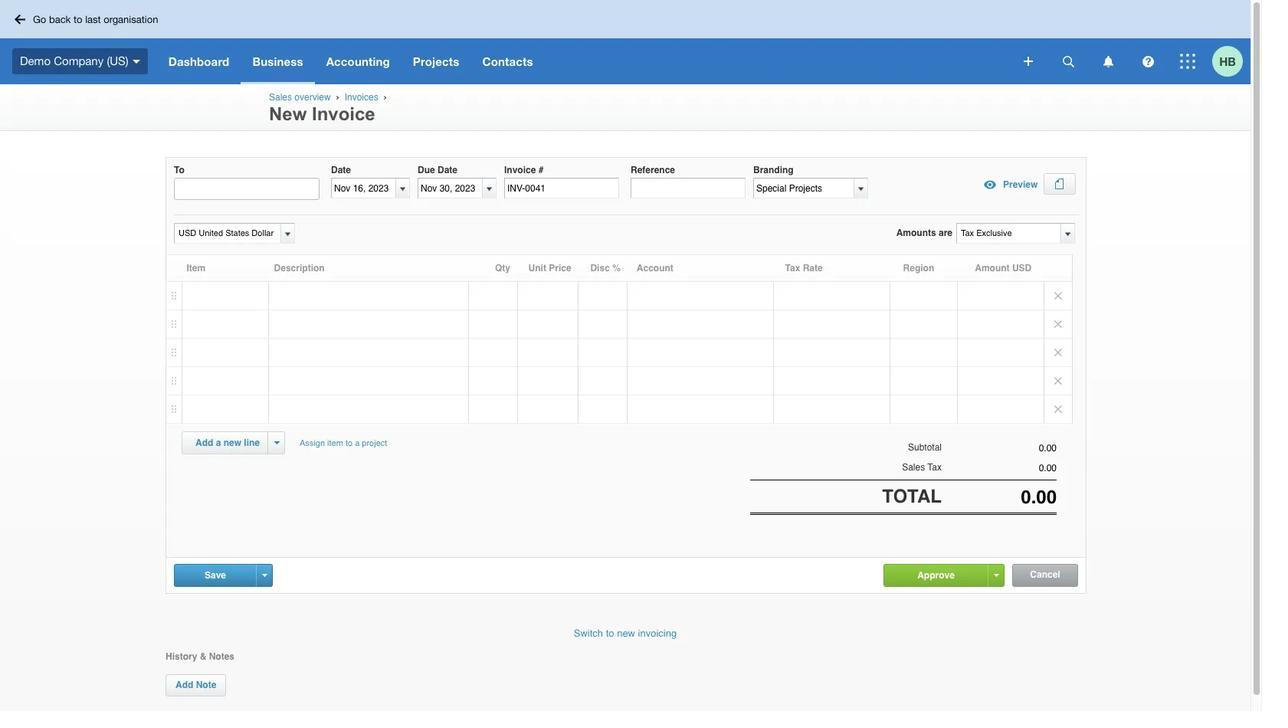 Task type: describe. For each thing, give the bounding box(es) containing it.
0 vertical spatial tax
[[785, 263, 800, 274]]

reference
[[631, 165, 675, 175]]

amount usd
[[975, 263, 1032, 274]]

hb
[[1219, 54, 1236, 68]]

total
[[882, 485, 942, 507]]

unit
[[528, 263, 546, 274]]

add for add a new line
[[195, 438, 213, 448]]

(us)
[[107, 54, 129, 67]]

assign item to a project
[[300, 438, 387, 448]]

1 horizontal spatial a
[[355, 438, 360, 448]]

to for a
[[346, 438, 353, 448]]

assign item to a project link
[[293, 432, 394, 455]]

amounts
[[896, 228, 936, 238]]

preview link
[[979, 173, 1038, 196]]

2 date from the left
[[438, 165, 457, 175]]

1 date from the left
[[331, 165, 351, 175]]

to
[[174, 165, 185, 175]]

go back to last organisation link
[[9, 7, 167, 31]]

business button
[[241, 38, 315, 84]]

unit price
[[528, 263, 571, 274]]

contacts
[[482, 54, 533, 68]]

contacts button
[[471, 38, 545, 84]]

demo
[[20, 54, 51, 67]]

business
[[252, 54, 303, 68]]

3 delete line item image from the top
[[1044, 339, 1072, 366]]

approve
[[917, 570, 955, 581]]

sales for sales tax
[[902, 462, 925, 473]]

history
[[166, 651, 197, 662]]

1 horizontal spatial invoice
[[504, 165, 536, 175]]

go back to last organisation
[[33, 13, 158, 25]]

line
[[244, 438, 260, 448]]

add a new line link
[[186, 432, 269, 454]]

Reference text field
[[631, 178, 746, 199]]

last
[[85, 13, 101, 25]]

are
[[939, 228, 952, 238]]

subtotal
[[908, 442, 942, 453]]

sales overview › invoices › new invoice
[[269, 92, 389, 124]]

sales overview link
[[269, 92, 331, 103]]

invoice inside sales overview › invoices › new invoice
[[312, 103, 375, 124]]

1 horizontal spatial tax
[[928, 462, 942, 473]]

svg image inside demo company (us) popup button
[[132, 60, 140, 63]]

&
[[200, 651, 206, 662]]

assign
[[300, 438, 325, 448]]

account
[[637, 263, 673, 274]]

add a new line
[[195, 438, 260, 448]]

banner containing hb
[[0, 0, 1251, 84]]

dashboard
[[168, 54, 229, 68]]

disc
[[590, 263, 610, 274]]

2 vertical spatial to
[[606, 628, 614, 639]]

amount
[[975, 263, 1010, 274]]

disc %
[[590, 263, 621, 274]]

organisation
[[104, 13, 158, 25]]

dashboard link
[[157, 38, 241, 84]]

hb button
[[1212, 38, 1251, 84]]

more approve options... image
[[993, 574, 999, 577]]

add note
[[175, 680, 216, 691]]

due date
[[418, 165, 457, 175]]

new for to
[[617, 628, 635, 639]]

accounting
[[326, 54, 390, 68]]

2 delete line item image from the top
[[1044, 310, 1072, 338]]

2 › from the left
[[384, 92, 387, 102]]

new
[[269, 103, 307, 124]]

overview
[[295, 92, 331, 103]]

price
[[549, 263, 571, 274]]

to for last
[[74, 13, 82, 25]]

approve link
[[884, 565, 988, 586]]

item
[[187, 263, 205, 274]]

1 horizontal spatial svg image
[[1103, 56, 1113, 67]]

%
[[612, 263, 621, 274]]

Invoice # text field
[[504, 178, 619, 199]]

cancel
[[1030, 569, 1060, 580]]

projects button
[[401, 38, 471, 84]]

go
[[33, 13, 46, 25]]



Task type: vqa. For each thing, say whether or not it's contained in the screenshot.
'Accounting' popup button
yes



Task type: locate. For each thing, give the bounding box(es) containing it.
1 vertical spatial tax
[[928, 462, 942, 473]]

0 horizontal spatial ›
[[336, 92, 339, 102]]

4 delete line item image from the top
[[1044, 367, 1072, 395]]

› right invoices
[[384, 92, 387, 102]]

to right the switch
[[606, 628, 614, 639]]

0 vertical spatial invoice
[[312, 103, 375, 124]]

0 horizontal spatial tax
[[785, 263, 800, 274]]

1 horizontal spatial to
[[346, 438, 353, 448]]

tax
[[785, 263, 800, 274], [928, 462, 942, 473]]

None text field
[[754, 179, 869, 198], [175, 224, 278, 243], [942, 463, 1057, 474], [754, 179, 869, 198], [175, 224, 278, 243], [942, 463, 1057, 474]]

back
[[49, 13, 71, 25]]

invoice left the #
[[504, 165, 536, 175]]

switch to new invoicing
[[574, 628, 677, 639]]

demo company (us)
[[20, 54, 129, 67]]

due
[[418, 165, 435, 175]]

svg image
[[15, 14, 25, 24], [1180, 54, 1195, 69], [1062, 56, 1074, 67], [1142, 56, 1154, 67], [1024, 57, 1033, 66]]

add left line
[[195, 438, 213, 448]]

item
[[327, 438, 343, 448]]

more save options... image
[[262, 574, 267, 577]]

save link
[[175, 565, 256, 586]]

1 horizontal spatial sales
[[902, 462, 925, 473]]

0 horizontal spatial invoice
[[312, 103, 375, 124]]

5 delete line item image from the top
[[1044, 396, 1072, 423]]

1 horizontal spatial new
[[617, 628, 635, 639]]

0 horizontal spatial svg image
[[132, 60, 140, 63]]

cancel button
[[1013, 565, 1077, 586]]

region
[[903, 263, 934, 274]]

date
[[331, 165, 351, 175], [438, 165, 457, 175]]

switch to new invoicing link
[[574, 628, 677, 639]]

invoices
[[345, 92, 378, 103]]

new
[[223, 438, 241, 448], [617, 628, 635, 639]]

1 horizontal spatial date
[[438, 165, 457, 175]]

to right 'item'
[[346, 438, 353, 448]]

delete line item image
[[1044, 282, 1072, 310], [1044, 310, 1072, 338], [1044, 339, 1072, 366], [1044, 367, 1072, 395], [1044, 396, 1072, 423]]

a left line
[[216, 438, 221, 448]]

›
[[336, 92, 339, 102], [384, 92, 387, 102]]

branding
[[753, 165, 794, 175]]

› left invoices link
[[336, 92, 339, 102]]

Date text field
[[332, 179, 395, 198]]

new for a
[[223, 438, 241, 448]]

Due Date text field
[[418, 179, 482, 198]]

qty
[[495, 263, 510, 274]]

switch
[[574, 628, 603, 639]]

add for add note
[[175, 680, 193, 691]]

note
[[196, 680, 216, 691]]

sales
[[269, 92, 292, 103], [902, 462, 925, 473]]

0 vertical spatial sales
[[269, 92, 292, 103]]

a
[[216, 438, 221, 448], [355, 438, 360, 448]]

svg image inside go back to last organisation link
[[15, 14, 25, 24]]

invoice #
[[504, 165, 544, 175]]

2 horizontal spatial to
[[606, 628, 614, 639]]

rate
[[803, 263, 823, 274]]

1 vertical spatial to
[[346, 438, 353, 448]]

0 vertical spatial add
[[195, 438, 213, 448]]

company
[[54, 54, 104, 67]]

sales inside sales overview › invoices › new invoice
[[269, 92, 292, 103]]

1 vertical spatial new
[[617, 628, 635, 639]]

invoicing
[[638, 628, 677, 639]]

history & notes
[[166, 651, 235, 662]]

add left note
[[175, 680, 193, 691]]

date up due date text field
[[438, 165, 457, 175]]

usd
[[1012, 263, 1032, 274]]

0 horizontal spatial date
[[331, 165, 351, 175]]

0 horizontal spatial new
[[223, 438, 241, 448]]

#
[[538, 165, 544, 175]]

banner
[[0, 0, 1251, 84]]

svg image
[[1103, 56, 1113, 67], [132, 60, 140, 63]]

invoices link
[[345, 92, 378, 103]]

tax rate
[[785, 263, 823, 274]]

sales up new
[[269, 92, 292, 103]]

1 horizontal spatial ›
[[384, 92, 387, 102]]

sales tax
[[902, 462, 942, 473]]

preview
[[1003, 179, 1038, 190]]

demo company (us) button
[[0, 38, 157, 84]]

save
[[205, 570, 226, 581]]

0 horizontal spatial sales
[[269, 92, 292, 103]]

project
[[362, 438, 387, 448]]

0 horizontal spatial a
[[216, 438, 221, 448]]

0 vertical spatial to
[[74, 13, 82, 25]]

0 horizontal spatial add
[[175, 680, 193, 691]]

1 › from the left
[[336, 92, 339, 102]]

amounts are
[[896, 228, 952, 238]]

new left line
[[223, 438, 241, 448]]

to left last
[[74, 13, 82, 25]]

1 horizontal spatial add
[[195, 438, 213, 448]]

add
[[195, 438, 213, 448], [175, 680, 193, 691]]

new left invoicing
[[617, 628, 635, 639]]

to
[[74, 13, 82, 25], [346, 438, 353, 448], [606, 628, 614, 639]]

more add line options... image
[[274, 442, 279, 445]]

sales for sales overview › invoices › new invoice
[[269, 92, 292, 103]]

projects
[[413, 54, 459, 68]]

tax left rate
[[785, 263, 800, 274]]

1 vertical spatial sales
[[902, 462, 925, 473]]

1 delete line item image from the top
[[1044, 282, 1072, 310]]

description
[[274, 263, 325, 274]]

add note link
[[166, 674, 226, 697]]

navigation containing dashboard
[[157, 38, 1013, 84]]

invoice
[[312, 103, 375, 124], [504, 165, 536, 175]]

accounting button
[[315, 38, 401, 84]]

None text field
[[957, 224, 1060, 243], [942, 443, 1057, 454], [942, 486, 1057, 508], [957, 224, 1060, 243], [942, 443, 1057, 454], [942, 486, 1057, 508]]

tax down the subtotal
[[928, 462, 942, 473]]

sales down the subtotal
[[902, 462, 925, 473]]

a left project
[[355, 438, 360, 448]]

0 horizontal spatial to
[[74, 13, 82, 25]]

1 vertical spatial invoice
[[504, 165, 536, 175]]

0 vertical spatial new
[[223, 438, 241, 448]]

notes
[[209, 651, 235, 662]]

date up date 'text field'
[[331, 165, 351, 175]]

invoice down invoices link
[[312, 103, 375, 124]]

navigation
[[157, 38, 1013, 84]]

1 vertical spatial add
[[175, 680, 193, 691]]



